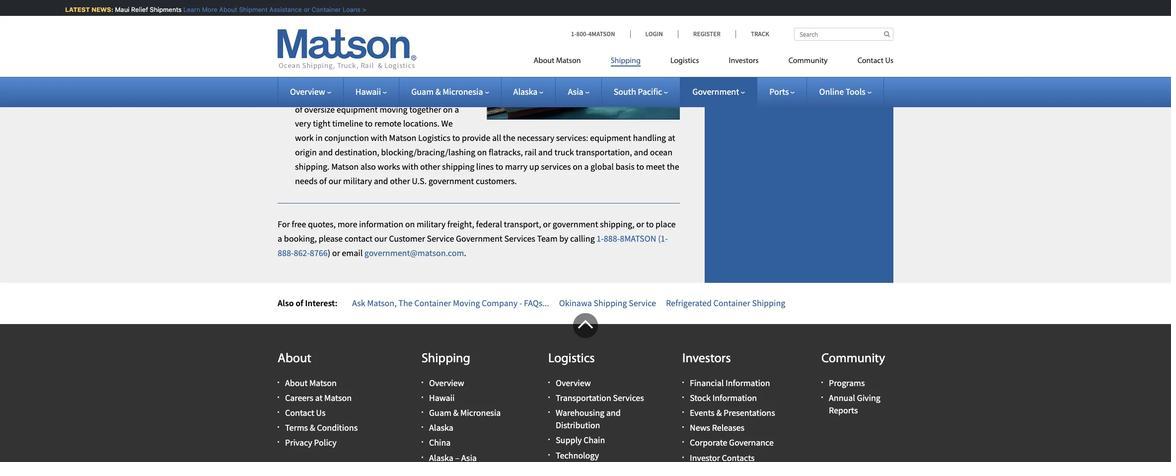 Task type: describe. For each thing, give the bounding box(es) containing it.
1-800-4matson link
[[571, 30, 630, 38]]

supply
[[556, 435, 582, 446]]

south inside "matson has a long-history of moving u.s. government cargo across the pacific to key destinations in alaska, hawaii, guam, kwajalein, okinawa, and other parts of the south pacific. we have experience with oto and unit moves that include large quantities of oversize equipment moving together on a very tight timeline to remote locations. we work in conjunction with matson logistics to provide all the necessary services: equipment handling at origin and destination, blocking/bracing/lashing on flatracks, rail and truck transportation, and ocean shipping. matson also works with other shipping lines to marry up services on a global basis to meet the needs of our military and other u.s. government customers."
[[295, 75, 317, 86]]

1 vertical spatial service
[[629, 297, 656, 309]]

conditions
[[317, 422, 358, 434]]

government@matson.com link
[[364, 247, 464, 259]]

government@matson.com
[[364, 247, 464, 259]]

pacific inside "matson has a long-history of moving u.s. government cargo across the pacific to key destinations in alaska, hawaii, guam, kwajalein, okinawa, and other parts of the south pacific. we have experience with oto and unit moves that include large quantities of oversize equipment moving together on a very tight timeline to remote locations. we work in conjunction with matson logistics to provide all the necessary services: equipment handling at origin and destination, blocking/bracing/lashing on flatracks, rail and truck transportation, and ocean shipping. matson also works with other shipping lines to marry up services on a global basis to meet the needs of our military and other u.s. government customers."
[[405, 32, 429, 44]]

privacy policy link
[[285, 437, 337, 449]]

necessary
[[517, 132, 554, 144]]

0 horizontal spatial container
[[308, 5, 337, 13]]

oversize
[[304, 104, 335, 115]]

0 vertical spatial unit
[[396, 3, 413, 15]]

history
[[365, 18, 390, 29]]

latest news: maui relief shipments learn more about shipment assistance or container loans >
[[61, 5, 363, 13]]

stock
[[690, 392, 711, 404]]

ask matson, the container moving company - faqs...
[[352, 297, 549, 309]]

us inside top menu navigation
[[885, 57, 894, 65]]

800-
[[576, 30, 588, 38]]

and inside overview transportation services warehousing and distribution supply chain technology
[[606, 407, 621, 419]]

warehousing and distribution link
[[556, 407, 621, 431]]

customer
[[389, 233, 425, 244]]

corporate
[[690, 437, 727, 449]]

has
[[324, 18, 337, 29]]

stock information link
[[690, 392, 757, 404]]

and up oversize
[[295, 89, 309, 101]]

or up the 8matson
[[636, 219, 644, 230]]

about for about
[[278, 352, 311, 366]]

1 vertical spatial investors
[[682, 352, 731, 366]]

1 vertical spatial other
[[420, 161, 440, 172]]

a right has
[[339, 18, 344, 29]]

email
[[342, 247, 363, 259]]

latest
[[61, 5, 86, 13]]

giving
[[857, 392, 881, 404]]

about matson link for careers at matson link
[[285, 377, 337, 389]]

contact us
[[858, 57, 894, 65]]

0 horizontal spatial we
[[348, 75, 359, 86]]

transport,
[[504, 219, 541, 230]]

on down quantities
[[443, 104, 453, 115]]

all
[[492, 132, 501, 144]]

hawaii link for asia "link"
[[355, 86, 387, 97]]

to left remote at left top
[[365, 118, 373, 129]]

8766
[[310, 247, 328, 259]]

(1- 888-862-8766
[[278, 233, 668, 259]]

& inside financial information stock information events & presentations news releases corporate governance
[[716, 407, 722, 419]]

overview for overview transportation services warehousing and distribution supply chain technology
[[556, 377, 591, 389]]

0 horizontal spatial equipment
[[337, 104, 378, 115]]

to left 'provide' at the top of the page
[[452, 132, 460, 144]]

)
[[328, 247, 330, 259]]

contact inside about matson careers at matson contact us terms & conditions privacy policy
[[285, 407, 314, 419]]

refrigerated
[[666, 297, 712, 309]]

1 horizontal spatial contact us link
[[843, 52, 894, 73]]

on down 'truck'
[[573, 161, 582, 172]]

asia link
[[568, 86, 589, 97]]

0 vertical spatial moving
[[402, 18, 430, 29]]

4matson
[[588, 30, 615, 38]]

-
[[519, 297, 522, 309]]

1 vertical spatial community
[[821, 352, 885, 366]]

information
[[359, 219, 403, 230]]

also
[[360, 161, 376, 172]]

investors link
[[714, 52, 774, 73]]

guam & micronesia link for hawaii link associated with china 'link'
[[429, 407, 501, 419]]

news
[[690, 422, 710, 434]]

and up the history
[[379, 3, 394, 15]]

1 vertical spatial contact us link
[[285, 407, 326, 419]]

community inside top menu navigation
[[789, 57, 828, 65]]

investors inside investors link
[[729, 57, 759, 65]]

corporate governance link
[[690, 437, 774, 449]]

matson up careers at matson link
[[309, 377, 337, 389]]

guam inside overview hawaii guam & micronesia alaska china
[[429, 407, 451, 419]]

hawaii inside overview hawaii guam & micronesia alaska china
[[429, 392, 455, 404]]

work
[[295, 132, 314, 144]]

2 horizontal spatial with
[[423, 75, 440, 86]]

matson down one
[[295, 18, 322, 29]]

backtop image
[[573, 313, 598, 338]]

privacy
[[285, 437, 312, 449]]

1 horizontal spatial south
[[614, 86, 636, 97]]

shipment
[[235, 5, 264, 13]]

please
[[319, 233, 343, 244]]

technology link
[[556, 450, 599, 461]]

0 vertical spatial hawaii
[[355, 86, 381, 97]]

1 vertical spatial information
[[712, 392, 757, 404]]

1 vertical spatial government
[[429, 175, 474, 187]]

1 horizontal spatial container
[[414, 297, 451, 309]]

military inside "matson has a long-history of moving u.s. government cargo across the pacific to key destinations in alaska, hawaii, guam, kwajalein, okinawa, and other parts of the south pacific. we have experience with oto and unit moves that include large quantities of oversize equipment moving together on a very tight timeline to remote locations. we work in conjunction with matson logistics to provide all the necessary services: equipment handling at origin and destination, blocking/bracing/lashing on flatracks, rail and truck transportation, and ocean shipping. matson also works with other shipping lines to marry up services on a global basis to meet the needs of our military and other u.s. government customers."
[[343, 175, 372, 187]]

terms & conditions link
[[285, 422, 358, 434]]

locations.
[[403, 118, 440, 129]]

matson up conditions
[[324, 392, 352, 404]]

1 vertical spatial u.s.
[[412, 175, 427, 187]]

contact
[[345, 233, 373, 244]]

a down guam & micronesia
[[455, 104, 459, 115]]

one
[[295, 3, 311, 15]]

about matson
[[534, 57, 581, 65]]

the right all
[[503, 132, 515, 144]]

ports link
[[769, 86, 795, 97]]

the
[[398, 297, 413, 309]]

us inside about matson careers at matson contact us terms & conditions privacy policy
[[316, 407, 326, 419]]

0 vertical spatial information
[[726, 377, 770, 389]]

to right lines on the left of page
[[496, 161, 503, 172]]

u.s. military frieght aboard a matson ship. image
[[487, 17, 680, 120]]

862-
[[294, 247, 310, 259]]

okinawa
[[559, 297, 592, 309]]

shipping inside top menu navigation
[[611, 57, 641, 65]]

register
[[693, 30, 721, 38]]

to left key
[[431, 32, 439, 44]]

assistance
[[266, 5, 298, 13]]

0 vertical spatial other
[[388, 61, 408, 72]]

and down works on the left top of the page
[[374, 175, 388, 187]]

presentations
[[724, 407, 775, 419]]

logistics link
[[656, 52, 714, 73]]

destination,
[[335, 147, 379, 158]]

large
[[401, 89, 419, 101]]

2 vertical spatial with
[[402, 161, 418, 172]]

and right 'rail'
[[538, 147, 553, 158]]

government inside for free quotes, more information on military freight, federal transport, or government shipping, or to place a booking, please contact our customer service government services team by calling
[[553, 219, 598, 230]]

& inside overview hawaii guam & micronesia alaska china
[[453, 407, 459, 419]]

0 horizontal spatial in
[[316, 132, 323, 144]]

moving
[[453, 297, 480, 309]]

booking,
[[284, 233, 317, 244]]

the right meet
[[667, 161, 679, 172]]

>
[[359, 5, 363, 13]]

.
[[464, 247, 466, 259]]

meet
[[646, 161, 665, 172]]

works
[[378, 161, 400, 172]]

overview link for logistics
[[556, 377, 591, 389]]

tight
[[313, 118, 331, 129]]

quantities
[[421, 89, 459, 101]]

register link
[[678, 30, 736, 38]]

interest:
[[305, 297, 337, 309]]

financial information stock information events & presentations news releases corporate governance
[[690, 377, 775, 449]]

blue matson logo with ocean, shipping, truck, rail and logistics written beneath it. image
[[278, 29, 417, 70]]

federal
[[476, 219, 502, 230]]

time
[[313, 3, 332, 15]]

login link
[[630, 30, 678, 38]]

1 vertical spatial moving
[[380, 104, 408, 115]]

0 horizontal spatial overview link
[[290, 86, 331, 97]]

track
[[751, 30, 769, 38]]

of up very
[[295, 104, 302, 115]]

1 horizontal spatial u.s.
[[431, 18, 446, 29]]

service inside for free quotes, more information on military freight, federal transport, or government shipping, or to place a booking, please contact our customer service government services team by calling
[[427, 233, 454, 244]]

annual
[[829, 392, 855, 404]]

flatracks,
[[489, 147, 523, 158]]

free
[[292, 219, 306, 230]]

at inside about matson careers at matson contact us terms & conditions privacy policy
[[315, 392, 323, 404]]

supply chain link
[[556, 435, 605, 446]]

services inside for free quotes, more information on military freight, federal transport, or government shipping, or to place a booking, please contact our customer service government services team by calling
[[504, 233, 535, 244]]

shipping.
[[295, 161, 330, 172]]

for
[[278, 219, 290, 230]]

a left global
[[584, 161, 589, 172]]

2 vertical spatial logistics
[[548, 352, 595, 366]]

across
[[365, 32, 389, 44]]

freight,
[[447, 219, 474, 230]]

company
[[482, 297, 518, 309]]

guam,
[[410, 46, 434, 58]]

shipping
[[442, 161, 474, 172]]

news releases link
[[690, 422, 745, 434]]

888- for 8matson
[[604, 233, 620, 244]]

or right )
[[332, 247, 340, 259]]

team
[[537, 233, 558, 244]]

lines
[[476, 161, 494, 172]]

by
[[559, 233, 568, 244]]

overview link for shipping
[[429, 377, 464, 389]]

moves inside "matson has a long-history of moving u.s. government cargo across the pacific to key destinations in alaska, hawaii, guam, kwajalein, okinawa, and other parts of the south pacific. we have experience with oto and unit moves that include large quantities of oversize equipment moving together on a very tight timeline to remote locations. we work in conjunction with matson logistics to provide all the necessary services: equipment handling at origin and destination, blocking/bracing/lashing on flatracks, rail and truck transportation, and ocean shipping. matson also works with other shipping lines to marry up services on a global basis to meet the needs of our military and other u.s. government customers."
[[329, 89, 352, 101]]



Task type: vqa. For each thing, say whether or not it's contained in the screenshot.
"Asset-"
no



Task type: locate. For each thing, give the bounding box(es) containing it.
truck
[[554, 147, 574, 158]]

1 vertical spatial military
[[417, 219, 446, 230]]

0 vertical spatial service
[[427, 233, 454, 244]]

container right the
[[414, 297, 451, 309]]

okinawa shipping service
[[559, 297, 656, 309]]

of right also
[[296, 297, 303, 309]]

information up stock information link
[[726, 377, 770, 389]]

hawaii link for china 'link'
[[429, 392, 455, 404]]

2 horizontal spatial overview
[[556, 377, 591, 389]]

1 vertical spatial equipment
[[590, 132, 631, 144]]

with down remote at left top
[[371, 132, 387, 144]]

overview inside overview hawaii guam & micronesia alaska china
[[429, 377, 464, 389]]

us up terms & conditions link on the bottom
[[316, 407, 326, 419]]

guam & micronesia link up china 'link'
[[429, 407, 501, 419]]

hawaii up china 'link'
[[429, 392, 455, 404]]

to inside for free quotes, more information on military freight, federal transport, or government shipping, or to place a booking, please contact our customer service government services team by calling
[[646, 219, 654, 230]]

logistics inside top menu navigation
[[670, 57, 699, 65]]

1 vertical spatial unit
[[311, 89, 327, 101]]

community up the programs
[[821, 352, 885, 366]]

china link
[[429, 437, 451, 449]]

annual giving reports link
[[829, 392, 881, 416]]

1 vertical spatial logistics
[[418, 132, 451, 144]]

in down tight
[[316, 132, 323, 144]]

for free quotes, more information on military freight, federal transport, or government shipping, or to place a booking, please contact our customer service government services team by calling
[[278, 219, 676, 244]]

kwajalein,
[[295, 61, 334, 72]]

include
[[371, 89, 399, 101]]

together
[[409, 104, 441, 115]]

& inside about matson careers at matson contact us terms & conditions privacy policy
[[310, 422, 315, 434]]

matson has a long-history of moving u.s. government cargo across the pacific to key destinations in alaska, hawaii, guam, kwajalein, okinawa, and other parts of the south pacific. we have experience with oto and unit moves that include large quantities of oversize equipment moving together on a very tight timeline to remote locations. we work in conjunction with matson logistics to provide all the necessary services: equipment handling at origin and destination, blocking/bracing/lashing on flatracks, rail and truck transportation, and ocean shipping. matson also works with other shipping lines to marry up services on a global basis to meet the needs of our military and other u.s. government customers.
[[295, 18, 679, 187]]

guam
[[411, 86, 434, 97], [429, 407, 451, 419]]

at right careers
[[315, 392, 323, 404]]

container right refrigerated
[[713, 297, 750, 309]]

about inside top menu navigation
[[534, 57, 554, 65]]

0 horizontal spatial contact
[[285, 407, 314, 419]]

of right parts
[[431, 61, 439, 72]]

1 vertical spatial services
[[613, 392, 644, 404]]

programs link
[[829, 377, 865, 389]]

very
[[295, 118, 311, 129]]

0 horizontal spatial with
[[371, 132, 387, 144]]

government up destinations
[[295, 32, 341, 44]]

that
[[354, 89, 370, 101]]

0 vertical spatial equipment
[[337, 104, 378, 115]]

okinawa,
[[335, 61, 370, 72]]

moves up guam,
[[415, 3, 439, 15]]

remote
[[374, 118, 401, 129]]

government down top menu navigation
[[693, 86, 739, 97]]

0 vertical spatial pacific
[[405, 32, 429, 44]]

0 vertical spatial about matson link
[[534, 52, 596, 73]]

contact up the tools
[[858, 57, 884, 65]]

learn more about shipment assistance or container loans > link
[[180, 5, 363, 13]]

1 vertical spatial guam & micronesia link
[[429, 407, 501, 419]]

faqs...
[[524, 297, 549, 309]]

0 vertical spatial military
[[343, 175, 372, 187]]

1 horizontal spatial alaska
[[513, 86, 538, 97]]

on up lines on the left of page
[[477, 147, 487, 158]]

hawaii
[[355, 86, 381, 97], [429, 392, 455, 404]]

contact us link down careers
[[285, 407, 326, 419]]

guam up china 'link'
[[429, 407, 451, 419]]

8matson
[[620, 233, 656, 244]]

or left time
[[300, 5, 306, 13]]

about inside about matson careers at matson contact us terms & conditions privacy policy
[[285, 377, 308, 389]]

and up have on the top left of the page
[[372, 61, 387, 72]]

1 vertical spatial 888-
[[278, 247, 294, 259]]

pacific down shipping link on the right of the page
[[638, 86, 662, 97]]

china
[[429, 437, 451, 449]]

1 vertical spatial pacific
[[638, 86, 662, 97]]

1 horizontal spatial our
[[374, 233, 387, 244]]

1 horizontal spatial hawaii
[[429, 392, 455, 404]]

search image
[[884, 31, 890, 37]]

1 horizontal spatial in
[[343, 46, 350, 58]]

with right works on the left top of the page
[[402, 161, 418, 172]]

0 horizontal spatial service
[[427, 233, 454, 244]]

information up events & presentations link
[[712, 392, 757, 404]]

or up team
[[543, 219, 551, 230]]

1 horizontal spatial government
[[429, 175, 474, 187]]

services down transport,
[[504, 233, 535, 244]]

of right the history
[[392, 18, 400, 29]]

learn
[[180, 5, 197, 13]]

0 horizontal spatial government
[[295, 32, 341, 44]]

on inside for free quotes, more information on military freight, federal transport, or government shipping, or to place a booking, please contact our customer service government services team by calling
[[405, 219, 415, 230]]

matson,
[[367, 297, 397, 309]]

the up hawaii,
[[391, 32, 403, 44]]

None search field
[[794, 28, 894, 41]]

1- for 800-
[[571, 30, 576, 38]]

we
[[348, 75, 359, 86], [441, 118, 453, 129]]

about matson link up careers at matson link
[[285, 377, 337, 389]]

0 horizontal spatial unit
[[311, 89, 327, 101]]

of right needs
[[319, 175, 327, 187]]

in
[[343, 46, 350, 58], [316, 132, 323, 144]]

1 horizontal spatial moves
[[415, 3, 439, 15]]

our inside for free quotes, more information on military freight, federal transport, or government shipping, or to place a booking, please contact our customer service government services team by calling
[[374, 233, 387, 244]]

community up online
[[789, 57, 828, 65]]

governance
[[729, 437, 774, 449]]

1 horizontal spatial contact
[[858, 57, 884, 65]]

overview inside overview transportation services warehousing and distribution supply chain technology
[[556, 377, 591, 389]]

container up has
[[308, 5, 337, 13]]

footer containing about
[[0, 313, 1171, 462]]

customers.
[[476, 175, 517, 187]]

south down kwajalein,
[[295, 75, 317, 86]]

section
[[692, 0, 906, 283]]

0 horizontal spatial our
[[329, 175, 341, 187]]

1- left 4matson
[[571, 30, 576, 38]]

to right "basis"
[[636, 161, 644, 172]]

we right locations.
[[441, 118, 453, 129]]

place
[[656, 219, 676, 230]]

1 horizontal spatial logistics
[[548, 352, 595, 366]]

moving up guam,
[[402, 18, 430, 29]]

0 horizontal spatial overview
[[290, 86, 325, 97]]

1 horizontal spatial with
[[402, 161, 418, 172]]

moves
[[415, 3, 439, 15], [329, 89, 352, 101]]

0 vertical spatial 888-
[[604, 233, 620, 244]]

matson down destination, at the top of the page
[[331, 161, 359, 172]]

1 horizontal spatial we
[[441, 118, 453, 129]]

with up quantities
[[423, 75, 440, 86]]

contact down careers
[[285, 407, 314, 419]]

(1- 888-862-8766 link
[[278, 233, 668, 259]]

with
[[423, 75, 440, 86], [371, 132, 387, 144], [402, 161, 418, 172]]

more
[[198, 5, 214, 13]]

and down handling
[[634, 147, 648, 158]]

888- inside (1- 888-862-8766
[[278, 247, 294, 259]]

alaska link for asia "link"
[[513, 86, 544, 97]]

1 horizontal spatial overview
[[429, 377, 464, 389]]

888- down booking,
[[278, 247, 294, 259]]

basis
[[616, 161, 635, 172]]

government inside for free quotes, more information on military freight, federal transport, or government shipping, or to place a booking, please contact our customer service government services team by calling
[[456, 233, 503, 244]]

1- for 888-
[[597, 233, 604, 244]]

1 horizontal spatial pacific
[[638, 86, 662, 97]]

on up customer
[[405, 219, 415, 230]]

0 vertical spatial logistics
[[670, 57, 699, 65]]

alaska up the china
[[429, 422, 453, 434]]

loans
[[339, 5, 357, 13]]

0 horizontal spatial hawaii link
[[355, 86, 387, 97]]

0 horizontal spatial u.s.
[[412, 175, 427, 187]]

0 horizontal spatial us
[[316, 407, 326, 419]]

2 horizontal spatial container
[[713, 297, 750, 309]]

0 horizontal spatial pacific
[[405, 32, 429, 44]]

0 horizontal spatial 1-
[[571, 30, 576, 38]]

guam & micronesia link for asia "link" hawaii link
[[411, 86, 489, 97]]

about matson link
[[534, 52, 596, 73], [285, 377, 337, 389]]

overview link
[[290, 86, 331, 97], [429, 377, 464, 389], [556, 377, 591, 389]]

track link
[[736, 30, 769, 38]]

unit up oversize
[[311, 89, 327, 101]]

overview for overview
[[290, 86, 325, 97]]

events & presentations link
[[690, 407, 775, 419]]

0 horizontal spatial 888-
[[278, 247, 294, 259]]

the
[[391, 32, 403, 44], [440, 61, 453, 72], [503, 132, 515, 144], [667, 161, 679, 172]]

0 vertical spatial hawaii link
[[355, 86, 387, 97]]

unit right '(oto)'
[[396, 3, 413, 15]]

about matson careers at matson contact us terms & conditions privacy policy
[[285, 377, 358, 449]]

cargo
[[342, 32, 363, 44]]

0 vertical spatial u.s.
[[431, 18, 446, 29]]

logistics down backtop image
[[548, 352, 595, 366]]

about matson link up asia
[[534, 52, 596, 73]]

guam & micronesia link
[[411, 86, 489, 97], [429, 407, 501, 419]]

investors up financial
[[682, 352, 731, 366]]

0 vertical spatial us
[[885, 57, 894, 65]]

1 vertical spatial us
[[316, 407, 326, 419]]

2 vertical spatial government
[[553, 219, 598, 230]]

0 vertical spatial guam
[[411, 86, 434, 97]]

1 horizontal spatial service
[[629, 297, 656, 309]]

0 vertical spatial government
[[693, 86, 739, 97]]

services inside overview transportation services warehousing and distribution supply chain technology
[[613, 392, 644, 404]]

logistics up blocking/bracing/lashing
[[418, 132, 451, 144]]

1-888-8matson
[[597, 233, 656, 244]]

0 horizontal spatial alaska
[[429, 422, 453, 434]]

login
[[645, 30, 663, 38]]

micronesia inside overview hawaii guam & micronesia alaska china
[[460, 407, 501, 419]]

at up ocean
[[668, 132, 675, 144]]

1-800-4matson
[[571, 30, 615, 38]]

888- for 862-
[[278, 247, 294, 259]]

events
[[690, 407, 715, 419]]

(1-
[[658, 233, 668, 244]]

government down "federal"
[[456, 233, 503, 244]]

0 vertical spatial micronesia
[[443, 86, 483, 97]]

2 vertical spatial other
[[390, 175, 410, 187]]

the up oto
[[440, 61, 453, 72]]

to left place
[[646, 219, 654, 230]]

1 horizontal spatial services
[[613, 392, 644, 404]]

0 vertical spatial alaska link
[[513, 86, 544, 97]]

our down "shipping."
[[329, 175, 341, 187]]

1- right calling
[[597, 233, 604, 244]]

1 horizontal spatial overview link
[[429, 377, 464, 389]]

hawaii link
[[355, 86, 387, 97], [429, 392, 455, 404]]

1 vertical spatial contact
[[285, 407, 314, 419]]

service down freight,
[[427, 233, 454, 244]]

information
[[726, 377, 770, 389], [712, 392, 757, 404]]

financial
[[690, 377, 724, 389]]

alaska link for china 'link'
[[429, 422, 453, 434]]

1 horizontal spatial hawaii link
[[429, 392, 455, 404]]

technology
[[556, 450, 599, 461]]

alaska link
[[513, 86, 544, 97], [429, 422, 453, 434]]

terms
[[285, 422, 308, 434]]

1 vertical spatial guam
[[429, 407, 451, 419]]

contact inside top menu navigation
[[858, 57, 884, 65]]

and up "shipping."
[[319, 147, 333, 158]]

0 vertical spatial with
[[423, 75, 440, 86]]

military down also
[[343, 175, 372, 187]]

2 horizontal spatial overview link
[[556, 377, 591, 389]]

1 vertical spatial micronesia
[[460, 407, 501, 419]]

equipment up transportation,
[[590, 132, 631, 144]]

global
[[591, 161, 614, 172]]

u.s. down blocking/bracing/lashing
[[412, 175, 427, 187]]

military
[[343, 175, 372, 187], [417, 219, 446, 230]]

footer
[[0, 313, 1171, 462]]

1 horizontal spatial 888-
[[604, 233, 620, 244]]

other
[[388, 61, 408, 72], [420, 161, 440, 172], [390, 175, 410, 187]]

a inside for free quotes, more information on military freight, federal transport, or government shipping, or to place a booking, please contact our customer service government services team by calling
[[278, 233, 282, 244]]

a down for
[[278, 233, 282, 244]]

0 vertical spatial contact us link
[[843, 52, 894, 73]]

alaska down about matson
[[513, 86, 538, 97]]

matson down remote at left top
[[389, 132, 416, 144]]

our down information
[[374, 233, 387, 244]]

top menu navigation
[[534, 52, 894, 73]]

1 horizontal spatial at
[[668, 132, 675, 144]]

government down shipping
[[429, 175, 474, 187]]

our inside "matson has a long-history of moving u.s. government cargo across the pacific to key destinations in alaska, hawaii, guam, kwajalein, okinawa, and other parts of the south pacific. we have experience with oto and unit moves that include large quantities of oversize equipment moving together on a very tight timeline to remote locations. we work in conjunction with matson logistics to provide all the necessary services: equipment handling at origin and destination, blocking/bracing/lashing on flatracks, rail and truck transportation, and ocean shipping. matson also works with other shipping lines to marry up services on a global basis to meet the needs of our military and other u.s. government customers."
[[329, 175, 341, 187]]

south down shipping link on the right of the page
[[614, 86, 636, 97]]

unit inside "matson has a long-history of moving u.s. government cargo across the pacific to key destinations in alaska, hawaii, guam, kwajalein, okinawa, and other parts of the south pacific. we have experience with oto and unit moves that include large quantities of oversize equipment moving together on a very tight timeline to remote locations. we work in conjunction with matson logistics to provide all the necessary services: equipment handling at origin and destination, blocking/bracing/lashing on flatracks, rail and truck transportation, and ocean shipping. matson also works with other shipping lines to marry up services on a global basis to meet the needs of our military and other u.s. government customers."
[[311, 89, 327, 101]]

military up customer
[[417, 219, 446, 230]]

us
[[885, 57, 894, 65], [316, 407, 326, 419]]

0 horizontal spatial logistics
[[418, 132, 451, 144]]

policy
[[314, 437, 337, 449]]

provide
[[462, 132, 490, 144]]

destinations
[[295, 46, 341, 58]]

1 vertical spatial government
[[456, 233, 503, 244]]

matson
[[295, 18, 322, 29], [556, 57, 581, 65], [389, 132, 416, 144], [331, 161, 359, 172], [309, 377, 337, 389], [324, 392, 352, 404]]

0 horizontal spatial military
[[343, 175, 372, 187]]

0 horizontal spatial contact us link
[[285, 407, 326, 419]]

1 horizontal spatial government
[[693, 86, 739, 97]]

moves down pacific.
[[329, 89, 352, 101]]

0 horizontal spatial alaska link
[[429, 422, 453, 434]]

contact us link up the tools
[[843, 52, 894, 73]]

chain
[[584, 435, 605, 446]]

other down blocking/bracing/lashing
[[420, 161, 440, 172]]

warehousing
[[556, 407, 605, 419]]

about matson link for shipping link on the right of the page
[[534, 52, 596, 73]]

logistics down register link
[[670, 57, 699, 65]]

have
[[361, 75, 379, 86]]

0 vertical spatial services
[[504, 233, 535, 244]]

alaska link up the china
[[429, 422, 453, 434]]

1 vertical spatial we
[[441, 118, 453, 129]]

asia
[[568, 86, 583, 97]]

guam & micronesia
[[411, 86, 483, 97]]

tools
[[846, 86, 866, 97]]

matson inside top menu navigation
[[556, 57, 581, 65]]

1 horizontal spatial alaska link
[[513, 86, 544, 97]]

1 horizontal spatial us
[[885, 57, 894, 65]]

programs annual giving reports
[[829, 377, 881, 416]]

alaska inside overview hawaii guam & micronesia alaska china
[[429, 422, 453, 434]]

about for about matson careers at matson contact us terms & conditions privacy policy
[[285, 377, 308, 389]]

hawaii down 'okinawa,'
[[355, 86, 381, 97]]

also
[[278, 297, 294, 309]]

hawaii link down 'okinawa,'
[[355, 86, 387, 97]]

other down works on the left top of the page
[[390, 175, 410, 187]]

overview for overview hawaii guam & micronesia alaska china
[[429, 377, 464, 389]]

0 vertical spatial moves
[[415, 3, 439, 15]]

marry
[[505, 161, 528, 172]]

government up calling
[[553, 219, 598, 230]]

experience
[[381, 75, 421, 86]]

services right transportation
[[613, 392, 644, 404]]

south pacific
[[614, 86, 662, 97]]

pacific up guam,
[[405, 32, 429, 44]]

matson down 800-
[[556, 57, 581, 65]]

ports
[[769, 86, 789, 97]]

about for about matson
[[534, 57, 554, 65]]

ask
[[352, 297, 365, 309]]

0 horizontal spatial government
[[456, 233, 503, 244]]

u.s. up key
[[431, 18, 446, 29]]

0 vertical spatial investors
[[729, 57, 759, 65]]

1 vertical spatial hawaii link
[[429, 392, 455, 404]]

other up the "experience"
[[388, 61, 408, 72]]

at inside "matson has a long-history of moving u.s. government cargo across the pacific to key destinations in alaska, hawaii, guam, kwajalein, okinawa, and other parts of the south pacific. we have experience with oto and unit moves that include large quantities of oversize equipment moving together on a very tight timeline to remote locations. we work in conjunction with matson logistics to provide all the necessary services: equipment handling at origin and destination, blocking/bracing/lashing on flatracks, rail and truck transportation, and ocean shipping. matson also works with other shipping lines to marry up services on a global basis to meet the needs of our military and other u.s. government customers."
[[668, 132, 675, 144]]

refrigerated container shipping link
[[666, 297, 785, 309]]

0 vertical spatial guam & micronesia link
[[411, 86, 489, 97]]

military inside for free quotes, more information on military freight, federal transport, or government shipping, or to place a booking, please contact our customer service government services team by calling
[[417, 219, 446, 230]]

Search search field
[[794, 28, 894, 41]]

transportation,
[[576, 147, 632, 158]]

1 horizontal spatial equipment
[[590, 132, 631, 144]]

financial information link
[[690, 377, 770, 389]]

equipment down the that
[[337, 104, 378, 115]]

0 vertical spatial community
[[789, 57, 828, 65]]

origin
[[295, 147, 317, 158]]

and down the transportation services link
[[606, 407, 621, 419]]

0 horizontal spatial about matson link
[[285, 377, 337, 389]]

guam up the together
[[411, 86, 434, 97]]

logistics inside "matson has a long-history of moving u.s. government cargo across the pacific to key destinations in alaska, hawaii, guam, kwajalein, okinawa, and other parts of the south pacific. we have experience with oto and unit moves that include large quantities of oversize equipment moving together on a very tight timeline to remote locations. we work in conjunction with matson logistics to provide all the necessary services: equipment handling at origin and destination, blocking/bracing/lashing on flatracks, rail and truck transportation, and ocean shipping. matson also works with other shipping lines to marry up services on a global basis to meet the needs of our military and other u.s. government customers."
[[418, 132, 451, 144]]

service left refrigerated
[[629, 297, 656, 309]]



